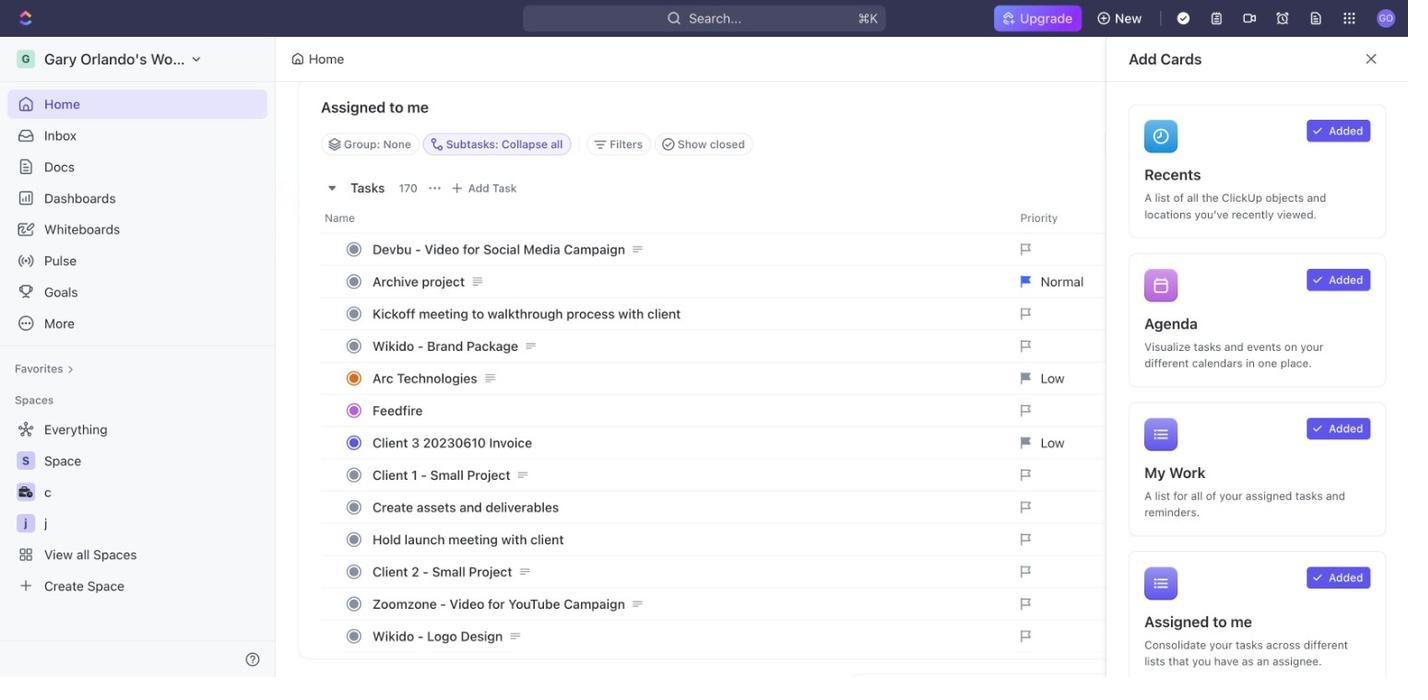 Task type: describe. For each thing, give the bounding box(es) containing it.
sidebar navigation
[[0, 37, 280, 678]]

assigned to me image
[[1145, 568, 1178, 601]]

my work image
[[1145, 418, 1178, 451]]

agenda image
[[1145, 269, 1178, 302]]



Task type: vqa. For each thing, say whether or not it's contained in the screenshot.
Tree within "sidebar" navigation
yes



Task type: locate. For each thing, give the bounding box(es) containing it.
business time image
[[19, 487, 33, 498]]

j, , element
[[17, 514, 35, 533]]

recents image
[[1145, 120, 1178, 153]]

space, , element
[[17, 452, 35, 470]]

Search tasks... text field
[[1106, 130, 1291, 158]]

gary orlando's workspace, , element
[[17, 50, 35, 68]]

tree
[[7, 415, 268, 601]]

tree inside sidebar navigation
[[7, 415, 268, 601]]



